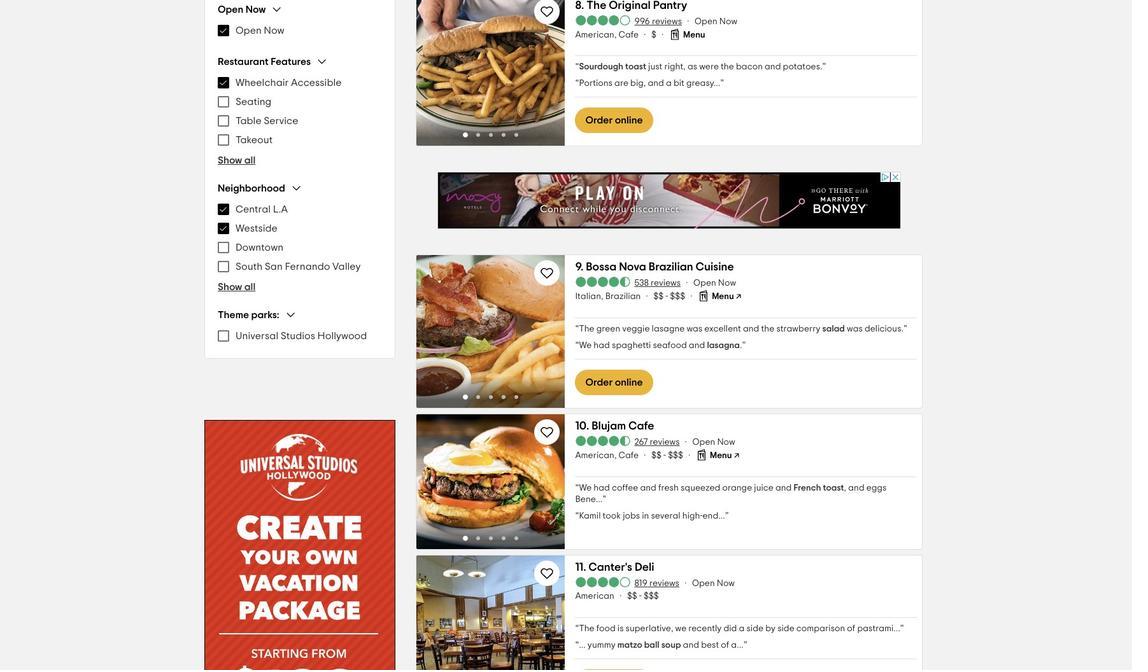 Task type: vqa. For each thing, say whether or not it's contained in the screenshot.
second Show all from the bottom of the page
yes



Task type: locate. For each thing, give the bounding box(es) containing it.
1 online from the top
[[615, 115, 643, 126]]

0 vertical spatial brazilian
[[649, 262, 694, 273]]

1 vertical spatial menu
[[712, 292, 734, 301]]

4.5 of 5 bubbles image
[[576, 277, 632, 287], [576, 436, 632, 447]]

0 vertical spatial menu
[[684, 31, 706, 40]]

9 . bossa nova brazilian cuisine
[[576, 262, 734, 273]]

0 horizontal spatial was
[[687, 325, 703, 334]]

and right bacon
[[765, 62, 781, 71]]

4 save to a trip image from the top
[[540, 566, 555, 582]]

1 vertical spatial -
[[664, 452, 667, 461]]

0 horizontal spatial the
[[721, 62, 735, 71]]

4.5 of 5 bubbles image down blujam
[[576, 436, 632, 447]]

show all down takeout
[[218, 155, 256, 166]]

538
[[635, 279, 649, 288]]

1 vertical spatial $$
[[652, 452, 662, 461]]

1 vertical spatial menu
[[218, 200, 382, 277]]

$$ - $$$ for nova
[[654, 292, 686, 301]]

the left strawberry
[[762, 325, 775, 334]]

menu for neighborhood
[[218, 200, 382, 277]]

2 vertical spatial menu
[[710, 452, 732, 461]]

the
[[721, 62, 735, 71], [762, 325, 775, 334]]

1 vertical spatial show all
[[218, 282, 256, 292]]

267
[[635, 438, 648, 447]]

potatoes.
[[783, 62, 823, 71]]

all
[[245, 155, 256, 166], [245, 282, 256, 292]]

juice
[[755, 484, 774, 493]]

2 show all button from the top
[[218, 282, 256, 294]]

open now for 11 . canter's deli
[[693, 580, 735, 589]]

save to a trip image for 9
[[540, 266, 555, 281]]

0 vertical spatial cafe
[[619, 31, 639, 40]]

1 vertical spatial 4.5 of 5 bubbles image
[[576, 436, 632, 447]]

0 vertical spatial -
[[666, 292, 669, 301]]

open for 8 . the original pantry
[[695, 17, 718, 26]]

cuisine
[[696, 262, 734, 273]]

2 show from the top
[[218, 282, 242, 292]]

2 vertical spatial the
[[579, 625, 595, 634]]

order online link down are
[[576, 108, 653, 133]]

matzo
[[618, 642, 643, 651]]

side left by
[[747, 625, 764, 634]]

bit
[[674, 79, 685, 88]]

$$$ for deli
[[644, 593, 659, 601]]

carousel of images figure for 8 . the original pantry
[[417, 0, 565, 146]]

$$ - $$$ down 267 reviews
[[652, 452, 684, 461]]

right,
[[665, 62, 686, 71]]

show all down south
[[218, 282, 256, 292]]

1 vertical spatial all
[[245, 282, 256, 292]]

2 vertical spatial $$$
[[644, 593, 659, 601]]

2 group from the top
[[218, 55, 382, 167]]

of left pastrami...
[[848, 625, 856, 634]]

order up blujam
[[586, 378, 613, 388]]

1 vertical spatial a
[[739, 625, 745, 634]]

as
[[688, 62, 698, 71]]

canter's
[[589, 563, 633, 574]]

blujam
[[592, 421, 626, 433]]

0 vertical spatial of
[[848, 625, 856, 634]]

universal studios hollywood
[[236, 331, 367, 342]]

show for south san fernando valley
[[218, 282, 242, 292]]

save to a trip image left 11
[[540, 566, 555, 582]]

hollywood
[[318, 331, 367, 342]]

are
[[615, 79, 629, 88]]

open now
[[218, 4, 266, 14], [695, 17, 738, 26], [236, 25, 285, 36], [694, 279, 737, 288], [693, 438, 736, 447], [693, 580, 735, 589]]

- down 819 at the bottom right
[[640, 593, 642, 601]]

- for deli
[[640, 593, 642, 601]]

1 4.0 of 5 bubbles image from the top
[[576, 15, 632, 25]]

$$ down 267 reviews
[[652, 452, 662, 461]]

show down takeout
[[218, 155, 242, 166]]

did
[[724, 625, 737, 634]]

american, down blujam
[[576, 452, 617, 461]]

4.0 of 5 bubbles image
[[576, 15, 632, 25], [576, 578, 632, 588]]

fernando
[[285, 262, 330, 272]]

0 vertical spatial order
[[586, 115, 613, 126]]

1 vertical spatial order online button
[[576, 370, 653, 396]]

menu for restaurant features
[[218, 73, 382, 150]]

1 vertical spatial online
[[615, 378, 643, 388]]

open now for 9 . bossa nova brazilian cuisine
[[694, 279, 737, 288]]

- down 267 reviews
[[664, 452, 667, 461]]

3 save to a trip image from the top
[[540, 425, 555, 440]]

cafe down 267
[[619, 452, 639, 461]]

show all button down takeout
[[218, 155, 256, 167]]

$$$ down the 538 reviews
[[671, 292, 686, 301]]

now for 9 . bossa nova brazilian cuisine
[[719, 279, 737, 288]]

advertisement element
[[438, 172, 902, 229], [205, 421, 396, 671]]

order
[[586, 115, 613, 126], [586, 378, 613, 388]]

order online button down are
[[576, 108, 653, 133]]

cafe
[[619, 31, 639, 40], [629, 421, 655, 433], [619, 452, 639, 461]]

819
[[635, 580, 648, 589]]

the green veggie lasagne was excellent and the strawberry salad was delicious.
[[579, 325, 904, 334]]

1 had from the top
[[594, 342, 610, 350]]

1 4.5 of 5 bubbles image from the top
[[576, 277, 632, 287]]

0 vertical spatial 4.5 of 5 bubbles image
[[576, 277, 632, 287]]

reviews down 9 . bossa nova brazilian cuisine
[[651, 279, 681, 288]]

11
[[576, 563, 584, 574]]

toast right french
[[824, 484, 845, 493]]

show all for takeout
[[218, 155, 256, 166]]

show up theme
[[218, 282, 242, 292]]

0 vertical spatial toast
[[626, 62, 647, 71]]

1 vertical spatial carousel of images figure
[[417, 256, 565, 408]]

0 vertical spatial a
[[666, 79, 672, 88]]

reviews for nova
[[651, 279, 681, 288]]

now
[[246, 4, 266, 14], [720, 17, 738, 26], [264, 25, 285, 36], [719, 279, 737, 288], [718, 438, 736, 447], [717, 580, 735, 589]]

the for green
[[579, 325, 595, 334]]

online down spaghetti
[[615, 378, 643, 388]]

cafe up 267
[[629, 421, 655, 433]]

1 vertical spatial the
[[579, 325, 595, 334]]

1 vertical spatial we
[[579, 484, 592, 493]]

1 show all from the top
[[218, 155, 256, 166]]

1 vertical spatial $$ - $$$
[[652, 452, 684, 461]]

table service
[[236, 116, 298, 126]]

1 vertical spatial order online
[[586, 378, 643, 388]]

of left a...
[[721, 642, 730, 651]]

$$ - $$$ down the 538 reviews
[[654, 292, 686, 301]]

toast up the big,
[[626, 62, 647, 71]]

and left fresh
[[641, 484, 657, 493]]

2 vertical spatial carousel of images figure
[[417, 415, 565, 550]]

0 horizontal spatial advertisement element
[[205, 421, 396, 671]]

1 vertical spatial cafe
[[629, 421, 655, 433]]

we had coffee and fresh squeezed orange juice and french toast
[[579, 484, 845, 493]]

0 vertical spatial the
[[587, 0, 607, 11]]

1 order online from the top
[[586, 115, 643, 126]]

order online down are
[[586, 115, 643, 126]]

2 carousel of images figure from the top
[[417, 256, 565, 408]]

superlative,
[[626, 625, 674, 634]]

american, up "sourdough"
[[576, 31, 617, 40]]

kamil took jobs in several high-end...
[[579, 512, 726, 521]]

2 vertical spatial cafe
[[619, 452, 639, 461]]

reviews for cafe
[[650, 438, 680, 447]]

3 carousel of images figure from the top
[[417, 415, 565, 550]]

0 vertical spatial carousel of images figure
[[417, 0, 565, 146]]

was right lasagne
[[687, 325, 703, 334]]

open for 10 . blujam cafe
[[693, 438, 716, 447]]

we up bene...
[[579, 484, 592, 493]]

4.0 of 5 bubbles image for canter's
[[576, 578, 632, 588]]

reviews
[[653, 17, 682, 26], [651, 279, 681, 288], [650, 438, 680, 447], [650, 580, 680, 589]]

cafe down 996
[[619, 31, 639, 40]]

reviews right 267
[[650, 438, 680, 447]]

reviews down "pantry"
[[653, 17, 682, 26]]

open now up 'were'
[[695, 17, 738, 26]]

and right ,
[[849, 484, 865, 493]]

online for original
[[615, 115, 643, 126]]

$$ - $$$ down 819 at the bottom right
[[628, 593, 659, 601]]

a right did
[[739, 625, 745, 634]]

1 horizontal spatial brazilian
[[649, 262, 694, 273]]

0 vertical spatial all
[[245, 155, 256, 166]]

0 vertical spatial had
[[594, 342, 610, 350]]

menu containing wheelchair accessible
[[218, 73, 382, 150]]

had
[[594, 342, 610, 350], [594, 484, 610, 493]]

veggie
[[623, 325, 650, 334]]

0 vertical spatial advertisement element
[[438, 172, 902, 229]]

wheelchair
[[236, 78, 289, 88]]

1 group from the top
[[218, 3, 382, 40]]

2 side from the left
[[778, 625, 795, 634]]

menu down cuisine
[[712, 292, 734, 301]]

save to a trip image for 10
[[540, 425, 555, 440]]

1 vertical spatial show all button
[[218, 282, 256, 294]]

1 vertical spatial order
[[586, 378, 613, 388]]

a left bit
[[666, 79, 672, 88]]

1 vertical spatial had
[[594, 484, 610, 493]]

0 vertical spatial $$
[[654, 292, 664, 301]]

order online button down spaghetti
[[576, 370, 653, 396]]

pantry
[[654, 0, 688, 11]]

american, cafe down blujam
[[576, 452, 639, 461]]

the up ...
[[579, 625, 595, 634]]

order down portions
[[586, 115, 613, 126]]

menu up as
[[684, 31, 706, 40]]

1 save to a trip image from the top
[[540, 4, 555, 19]]

save to a trip image left '8'
[[540, 4, 555, 19]]

2 order online link from the top
[[576, 370, 653, 396]]

lasagne
[[652, 325, 685, 334]]

0 horizontal spatial toast
[[626, 62, 647, 71]]

show
[[218, 155, 242, 166], [218, 282, 242, 292]]

0 vertical spatial show
[[218, 155, 242, 166]]

0 vertical spatial we
[[579, 342, 592, 350]]

all down south
[[245, 282, 256, 292]]

2 4.5 of 5 bubbles image from the top
[[576, 436, 632, 447]]

a
[[666, 79, 672, 88], [739, 625, 745, 634]]

0 horizontal spatial a
[[666, 79, 672, 88]]

deli
[[635, 563, 655, 574]]

open now up recently
[[693, 580, 735, 589]]

cafe for cafe
[[619, 452, 639, 461]]

end...
[[703, 512, 726, 521]]

1 american, from the top
[[576, 31, 617, 40]]

seating
[[236, 97, 272, 107]]

now for 8 . the original pantry
[[720, 17, 738, 26]]

open
[[218, 4, 244, 14], [695, 17, 718, 26], [236, 25, 262, 36], [694, 279, 717, 288], [693, 438, 716, 447], [693, 580, 715, 589]]

we for we had coffee and fresh squeezed orange juice and
[[579, 484, 592, 493]]

0 horizontal spatial side
[[747, 625, 764, 634]]

1 vertical spatial toast
[[824, 484, 845, 493]]

and
[[765, 62, 781, 71], [648, 79, 665, 88], [744, 325, 760, 334], [689, 342, 706, 350], [641, 484, 657, 493], [776, 484, 792, 493], [849, 484, 865, 493], [683, 642, 700, 651]]

0 vertical spatial show all
[[218, 155, 256, 166]]

strawberry
[[777, 325, 821, 334]]

0 vertical spatial american, cafe
[[576, 31, 639, 40]]

0 vertical spatial show all button
[[218, 155, 256, 167]]

2 all from the top
[[245, 282, 256, 292]]

menu
[[218, 73, 382, 150], [218, 200, 382, 277]]

1 vertical spatial american,
[[576, 452, 617, 461]]

2 online from the top
[[615, 378, 643, 388]]

had up bene...
[[594, 484, 610, 493]]

0 vertical spatial $$$
[[671, 292, 686, 301]]

2 had from the top
[[594, 484, 610, 493]]

the right 'were'
[[721, 62, 735, 71]]

1 order from the top
[[586, 115, 613, 126]]

$$ for deli
[[628, 593, 638, 601]]

save to a trip image left 9
[[540, 266, 555, 281]]

the left green
[[579, 325, 595, 334]]

0 vertical spatial american,
[[576, 31, 617, 40]]

4 group from the top
[[218, 309, 382, 346]]

was right salad
[[847, 325, 863, 334]]

1 all from the top
[[245, 155, 256, 166]]

by
[[766, 625, 776, 634]]

reviews right 819 at the bottom right
[[650, 580, 680, 589]]

0 vertical spatial order online button
[[576, 108, 653, 133]]

... yummy matzo ball soup and best of a...
[[579, 642, 744, 651]]

group
[[218, 3, 382, 40], [218, 55, 382, 167], [218, 182, 382, 294], [218, 309, 382, 346]]

0 vertical spatial $$ - $$$
[[654, 292, 686, 301]]

american, cafe
[[576, 31, 639, 40], [576, 452, 639, 461]]

and left best
[[683, 642, 700, 651]]

$$ - $$$
[[654, 292, 686, 301], [652, 452, 684, 461], [628, 593, 659, 601]]

2 order from the top
[[586, 378, 613, 388]]

menu up we had coffee and fresh squeezed orange juice and french toast
[[710, 452, 732, 461]]

1 carousel of images figure from the top
[[417, 0, 565, 146]]

$$$ down 819 reviews
[[644, 593, 659, 601]]

the for food
[[579, 625, 595, 634]]

features
[[271, 56, 311, 67]]

996 reviews
[[635, 17, 682, 26]]

open now for 10 . blujam cafe
[[693, 438, 736, 447]]

the
[[587, 0, 607, 11], [579, 325, 595, 334], [579, 625, 595, 634]]

show all button for south san fernando valley
[[218, 282, 256, 294]]

save to a trip image
[[540, 4, 555, 19], [540, 266, 555, 281], [540, 425, 555, 440], [540, 566, 555, 582]]

0 vertical spatial order online link
[[576, 108, 653, 133]]

had down green
[[594, 342, 610, 350]]

san
[[265, 262, 283, 272]]

$$ down the 538 reviews
[[654, 292, 664, 301]]

2 show all from the top
[[218, 282, 256, 292]]

4.0 of 5 bubbles image for the
[[576, 15, 632, 25]]

- down the 538 reviews
[[666, 292, 669, 301]]

service
[[264, 116, 298, 126]]

we left spaghetti
[[579, 342, 592, 350]]

save to a trip image left the 10
[[540, 425, 555, 440]]

online for nova
[[615, 378, 643, 388]]

1 vertical spatial $$$
[[668, 452, 684, 461]]

$$$ for nova
[[671, 292, 686, 301]]

order online for nova
[[586, 378, 643, 388]]

1 we from the top
[[579, 342, 592, 350]]

1 horizontal spatial was
[[847, 325, 863, 334]]

1 vertical spatial brazilian
[[606, 292, 641, 301]]

. left blujam
[[587, 421, 590, 433]]

american, cafe up "sourdough"
[[576, 31, 639, 40]]

1 horizontal spatial side
[[778, 625, 795, 634]]

now for 10 . blujam cafe
[[718, 438, 736, 447]]

2 vertical spatial $$ - $$$
[[628, 593, 659, 601]]

the right '8'
[[587, 0, 607, 11]]

order online button for nova
[[576, 370, 653, 396]]

ball
[[645, 642, 660, 651]]

side right by
[[778, 625, 795, 634]]

open now up we had coffee and fresh squeezed orange juice and french toast
[[693, 438, 736, 447]]

0 vertical spatial menu
[[218, 73, 382, 150]]

819 reviews
[[635, 580, 680, 589]]

1 vertical spatial american, cafe
[[576, 452, 639, 461]]

1 vertical spatial order online link
[[576, 370, 653, 396]]

2 american, cafe from the top
[[576, 452, 639, 461]]

$$ down 819 at the bottom right
[[628, 593, 638, 601]]

2 order online button from the top
[[576, 370, 653, 396]]

menu containing central l.a
[[218, 200, 382, 277]]

online
[[615, 115, 643, 126], [615, 378, 643, 388]]

all down takeout
[[245, 155, 256, 166]]

0 vertical spatial online
[[615, 115, 643, 126]]

show all button down south
[[218, 282, 256, 294]]

1 american, cafe from the top
[[576, 31, 639, 40]]

all for south san fernando valley
[[245, 282, 256, 292]]

4.5 of 5 bubbles image down bossa
[[576, 277, 632, 287]]

.
[[582, 0, 585, 11], [581, 262, 584, 273], [740, 342, 743, 350], [587, 421, 590, 433], [584, 563, 587, 574]]

2 menu from the top
[[218, 200, 382, 277]]

- for cafe
[[664, 452, 667, 461]]

0 horizontal spatial of
[[721, 642, 730, 651]]

show all
[[218, 155, 256, 166], [218, 282, 256, 292]]

bossa
[[586, 262, 617, 273]]

italian, brazilian
[[576, 292, 641, 301]]

food
[[597, 625, 616, 634]]

-
[[666, 292, 669, 301], [664, 452, 667, 461], [640, 593, 642, 601]]

1 vertical spatial the
[[762, 325, 775, 334]]

order online down spaghetti
[[586, 378, 643, 388]]

greasy...
[[687, 79, 721, 88]]

1 order online link from the top
[[576, 108, 653, 133]]

. left bossa
[[581, 262, 584, 273]]

excellent
[[705, 325, 742, 334]]

4.0 of 5 bubbles image down canter's
[[576, 578, 632, 588]]

show all for south san fernando valley
[[218, 282, 256, 292]]

brazilian down 538 on the right
[[606, 292, 641, 301]]

order online
[[586, 115, 643, 126], [586, 378, 643, 388]]

order online for original
[[586, 115, 643, 126]]

1 show all button from the top
[[218, 155, 256, 167]]

4.0 of 5 bubbles image down '8'
[[576, 15, 632, 25]]

2 order online from the top
[[586, 378, 643, 388]]

open for 9 . bossa nova brazilian cuisine
[[694, 279, 717, 288]]

2 4.0 of 5 bubbles image from the top
[[576, 578, 632, 588]]

comparison
[[797, 625, 846, 634]]

1 horizontal spatial toast
[[824, 484, 845, 493]]

0 vertical spatial 4.0 of 5 bubbles image
[[576, 15, 632, 25]]

and left lasagna
[[689, 342, 706, 350]]

online down are
[[615, 115, 643, 126]]

1 menu from the top
[[218, 73, 382, 150]]

2 vertical spatial -
[[640, 593, 642, 601]]

group containing open now
[[218, 3, 382, 40]]

2 american, from the top
[[576, 452, 617, 461]]

and down just
[[648, 79, 665, 88]]

order online link down spaghetti
[[576, 370, 653, 396]]

theme
[[218, 310, 249, 320]]

$$
[[654, 292, 664, 301], [652, 452, 662, 461], [628, 593, 638, 601]]

american
[[576, 593, 615, 601]]

2 we from the top
[[579, 484, 592, 493]]

0 vertical spatial order online
[[586, 115, 643, 126]]

0 vertical spatial the
[[721, 62, 735, 71]]

group containing restaurant features
[[218, 55, 382, 167]]

1 vertical spatial show
[[218, 282, 242, 292]]

2 save to a trip image from the top
[[540, 266, 555, 281]]

american, cafe for blujam
[[576, 452, 639, 461]]

open now for 8 . the original pantry
[[695, 17, 738, 26]]

delicious.
[[865, 325, 904, 334]]

carousel of images figure
[[417, 0, 565, 146], [417, 256, 565, 408], [417, 415, 565, 550]]

1 order online button from the top
[[576, 108, 653, 133]]

1 horizontal spatial of
[[848, 625, 856, 634]]

and inside , and eggs bene...
[[849, 484, 865, 493]]

2 vertical spatial $$
[[628, 593, 638, 601]]

of
[[848, 625, 856, 634], [721, 642, 730, 651]]

open now down cuisine
[[694, 279, 737, 288]]

all for takeout
[[245, 155, 256, 166]]

. left canter's
[[584, 563, 587, 574]]

and right the juice
[[776, 484, 792, 493]]

and right excellent
[[744, 325, 760, 334]]

1 vertical spatial 4.0 of 5 bubbles image
[[576, 578, 632, 588]]

. left original
[[582, 0, 585, 11]]

order online button for original
[[576, 108, 653, 133]]

$$$ down 267 reviews
[[668, 452, 684, 461]]

order online link
[[576, 108, 653, 133], [576, 370, 653, 396]]

1 show from the top
[[218, 155, 242, 166]]

brazilian up the 538 reviews
[[649, 262, 694, 273]]

3 group from the top
[[218, 182, 382, 294]]

we
[[579, 342, 592, 350], [579, 484, 592, 493]]



Task type: describe. For each thing, give the bounding box(es) containing it.
. for the original pantry
[[582, 0, 585, 11]]

american, for blujam cafe
[[576, 452, 617, 461]]

$$ - $$$ for cafe
[[652, 452, 684, 461]]

portions are big, and a bit greasy...
[[579, 79, 721, 88]]

coffee
[[612, 484, 639, 493]]

we for we had spaghetti seafood and
[[579, 342, 592, 350]]

now for 11 . canter's deli
[[717, 580, 735, 589]]

9
[[576, 262, 581, 273]]

central l.a
[[236, 205, 288, 215]]

, and eggs bene...
[[576, 484, 887, 505]]

0 horizontal spatial brazilian
[[606, 292, 641, 301]]

...
[[579, 642, 586, 651]]

soup
[[662, 642, 681, 651]]

1 vertical spatial advertisement element
[[205, 421, 396, 671]]

,
[[845, 484, 847, 493]]

show all button for takeout
[[218, 155, 256, 167]]

had for spaghetti
[[594, 342, 610, 350]]

green
[[597, 325, 621, 334]]

4.5 of 5 bubbles image for bossa
[[576, 277, 632, 287]]

order for the
[[586, 115, 613, 126]]

pastrami...
[[858, 625, 901, 634]]

4.5 of 5 bubbles image for blujam
[[576, 436, 632, 447]]

8
[[576, 0, 582, 11]]

we had spaghetti seafood and lasagna .
[[579, 342, 743, 350]]

1 horizontal spatial a
[[739, 625, 745, 634]]

538 reviews
[[635, 279, 681, 288]]

open now up restaurant
[[218, 4, 266, 14]]

show for takeout
[[218, 155, 242, 166]]

$$ for cafe
[[652, 452, 662, 461]]

big,
[[631, 79, 646, 88]]

order online link for original
[[576, 108, 653, 133]]

group containing theme parks:
[[218, 309, 382, 346]]

$$ for nova
[[654, 292, 664, 301]]

1 vertical spatial of
[[721, 642, 730, 651]]

group containing neighborhood
[[218, 182, 382, 294]]

were
[[700, 62, 719, 71]]

. for blujam cafe
[[587, 421, 590, 433]]

open for 11 . canter's deli
[[693, 580, 715, 589]]

1 horizontal spatial the
[[762, 325, 775, 334]]

open now up restaurant features
[[236, 25, 285, 36]]

several
[[651, 512, 681, 521]]

10
[[576, 421, 587, 433]]

american, for the original pantry
[[576, 31, 617, 40]]

reviews for original
[[653, 17, 682, 26]]

universal
[[236, 331, 279, 342]]

kamil
[[579, 512, 601, 521]]

1 side from the left
[[747, 625, 764, 634]]

2 was from the left
[[847, 325, 863, 334]]

11 . canter's deli
[[576, 563, 655, 574]]

just
[[649, 62, 663, 71]]

lasagna
[[708, 342, 740, 350]]

takeout
[[236, 135, 273, 145]]

fresh
[[659, 484, 679, 493]]

westside
[[236, 224, 278, 234]]

we
[[676, 625, 687, 634]]

cafe for original
[[619, 31, 639, 40]]

1 was from the left
[[687, 325, 703, 334]]

neighborhood
[[218, 183, 285, 193]]

8 . the original pantry
[[576, 0, 688, 11]]

carousel of images figure for 9 . bossa nova brazilian cuisine
[[417, 256, 565, 408]]

10 . blujam cafe
[[576, 421, 655, 433]]

. down the green veggie lasagne was excellent and the strawberry salad was delicious. at the top
[[740, 342, 743, 350]]

carousel of images figure for 10 . blujam cafe
[[417, 415, 565, 550]]

salad
[[823, 325, 846, 334]]

spaghetti
[[612, 342, 651, 350]]

the food is superlative, we recently did a side by side comparison of pastrami... link
[[576, 624, 905, 635]]

had for coffee
[[594, 484, 610, 493]]

reviews for deli
[[650, 580, 680, 589]]

. for canter's deli
[[584, 563, 587, 574]]

267 reviews
[[635, 438, 680, 447]]

menu for pantry
[[684, 31, 706, 40]]

orange
[[723, 484, 753, 493]]

$$ - $$$ for deli
[[628, 593, 659, 601]]

best
[[702, 642, 720, 651]]

$$$ for cafe
[[668, 452, 684, 461]]

the food is superlative, we recently did a side by side comparison of pastrami...
[[579, 625, 901, 634]]

original
[[609, 0, 651, 11]]

l.a
[[273, 205, 288, 215]]

order for bossa
[[586, 378, 613, 388]]

996
[[635, 17, 651, 26]]

sourdough toast just right, as were the bacon and potatoes.
[[579, 62, 823, 71]]

$
[[652, 31, 657, 40]]

sourdough
[[579, 62, 624, 71]]

table
[[236, 116, 262, 126]]

yummy
[[588, 642, 616, 651]]

american, cafe for the
[[576, 31, 639, 40]]

save to a trip image for 11
[[540, 566, 555, 582]]

italian,
[[576, 292, 604, 301]]

restaurant features
[[218, 56, 311, 67]]

accessible
[[291, 78, 342, 88]]

seafood
[[653, 342, 687, 350]]

bacon
[[737, 62, 763, 71]]

is
[[618, 625, 624, 634]]

in
[[642, 512, 650, 521]]

jobs
[[623, 512, 640, 521]]

portions are big, and a bit greasy... link
[[576, 78, 725, 89]]

bene...
[[576, 496, 603, 505]]

order online link for nova
[[576, 370, 653, 396]]

save to a trip image for 8
[[540, 4, 555, 19]]

parks:
[[251, 310, 280, 320]]

theme parks:
[[218, 310, 280, 320]]

wheelchair accessible
[[236, 78, 342, 88]]

nova
[[619, 262, 647, 273]]

1 horizontal spatial advertisement element
[[438, 172, 902, 229]]

portions
[[579, 79, 613, 88]]

recently
[[689, 625, 722, 634]]

a...
[[732, 642, 744, 651]]

french
[[794, 484, 822, 493]]

downtown
[[236, 243, 284, 253]]

restaurant
[[218, 56, 269, 67]]

took
[[603, 512, 621, 521]]

. for bossa nova brazilian cuisine
[[581, 262, 584, 273]]

central
[[236, 205, 271, 215]]

menu for brazilian
[[712, 292, 734, 301]]

south san fernando valley
[[236, 262, 361, 272]]

- for nova
[[666, 292, 669, 301]]



